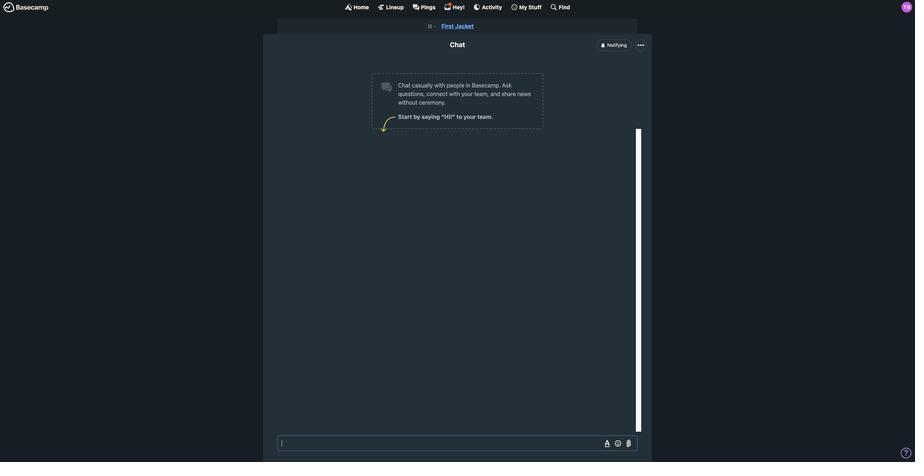 Task type: describe. For each thing, give the bounding box(es) containing it.
basecamp.
[[472, 82, 501, 89]]

stuff
[[529, 4, 542, 10]]

first jacket
[[442, 23, 474, 29]]

1 vertical spatial your
[[464, 114, 476, 120]]

team
[[478, 114, 492, 120]]

"hi!"
[[442, 114, 455, 120]]

find button
[[551, 4, 570, 11]]

start by saying "hi!" to your team .
[[398, 114, 493, 120]]

in
[[466, 82, 471, 89]]

hey! button
[[444, 3, 465, 11]]

jacket
[[455, 23, 474, 29]]

pings
[[421, 4, 436, 10]]

first jacket link
[[442, 23, 474, 29]]

chat for chat casually with people in basecamp. ask questions, connect with your team, and share news without ceremony.
[[398, 82, 411, 89]]

lineup
[[386, 4, 404, 10]]

home
[[354, 4, 369, 10]]

your inside chat casually with people in basecamp. ask questions, connect with your team, and share news without ceremony.
[[462, 91, 473, 97]]

my
[[520, 4, 527, 10]]

connect
[[427, 91, 448, 97]]

tyler black image
[[902, 2, 913, 13]]

main element
[[0, 0, 916, 14]]

notifying link
[[597, 39, 632, 51]]

casually
[[412, 82, 433, 89]]

activity
[[482, 4, 502, 10]]

news
[[518, 91, 531, 97]]



Task type: vqa. For each thing, say whether or not it's contained in the screenshot.
on.
no



Task type: locate. For each thing, give the bounding box(es) containing it.
first
[[442, 23, 454, 29]]

my stuff button
[[511, 4, 542, 11]]

0 vertical spatial chat
[[450, 41, 465, 49]]

None text field
[[278, 436, 638, 452]]

team,
[[475, 91, 489, 97]]

your down in
[[462, 91, 473, 97]]

1 horizontal spatial chat
[[450, 41, 465, 49]]

hey!
[[453, 4, 465, 10]]

saying
[[422, 114, 440, 120]]

1 vertical spatial with
[[449, 91, 460, 97]]

people
[[447, 82, 465, 89]]

0 vertical spatial your
[[462, 91, 473, 97]]

pings button
[[413, 4, 436, 11]]

chat casually with people in basecamp. ask questions, connect with your team, and share news without ceremony.
[[398, 82, 531, 106]]

to
[[457, 114, 462, 120]]

by
[[414, 114, 421, 120]]

1 horizontal spatial with
[[449, 91, 460, 97]]

with up connect
[[435, 82, 446, 89]]

home link
[[345, 4, 369, 11]]

with
[[435, 82, 446, 89], [449, 91, 460, 97]]

activity link
[[474, 4, 502, 11]]

1 vertical spatial chat
[[398, 82, 411, 89]]

0 horizontal spatial chat
[[398, 82, 411, 89]]

start
[[398, 114, 412, 120]]

0 horizontal spatial with
[[435, 82, 446, 89]]

share
[[502, 91, 516, 97]]

questions,
[[398, 91, 425, 97]]

0 vertical spatial with
[[435, 82, 446, 89]]

chat down first jacket
[[450, 41, 465, 49]]

your
[[462, 91, 473, 97], [464, 114, 476, 120]]

find
[[559, 4, 570, 10]]

lineup link
[[378, 4, 404, 11]]

chat inside chat casually with people in basecamp. ask questions, connect with your team, and share news without ceremony.
[[398, 82, 411, 89]]

chat
[[450, 41, 465, 49], [398, 82, 411, 89]]

my stuff
[[520, 4, 542, 10]]

without
[[398, 100, 418, 106]]

chat up questions,
[[398, 82, 411, 89]]

switch accounts image
[[3, 2, 49, 13]]

ask
[[502, 82, 512, 89]]

and
[[491, 91, 500, 97]]

with down the people
[[449, 91, 460, 97]]

.
[[492, 114, 493, 120]]

notifying
[[608, 42, 627, 48]]

chat for chat
[[450, 41, 465, 49]]

your right to
[[464, 114, 476, 120]]

ceremony.
[[419, 100, 446, 106]]



